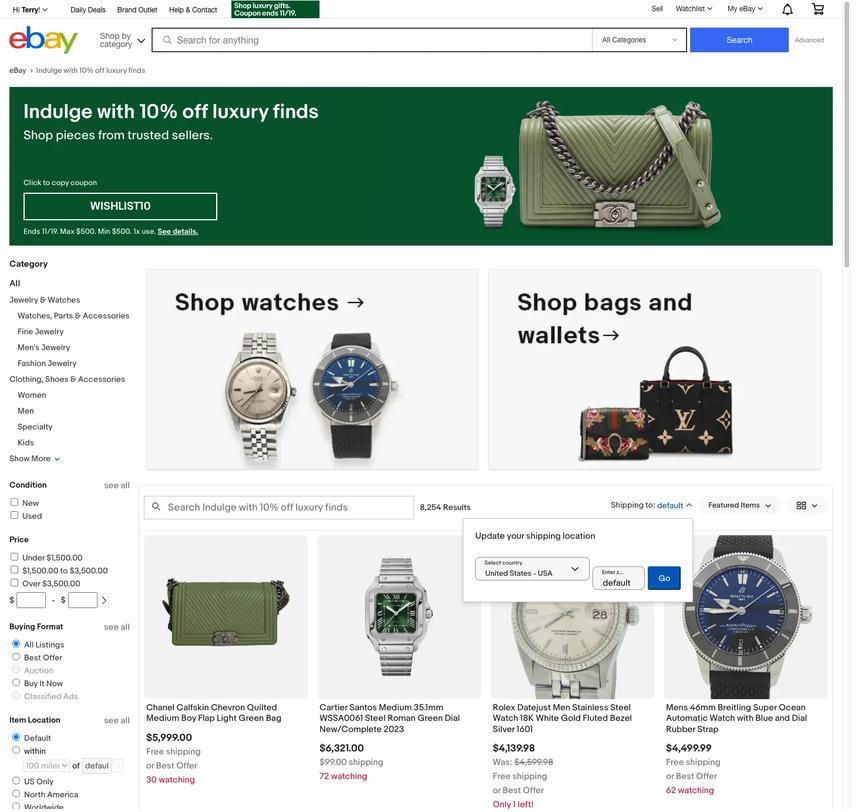 Task type: vqa. For each thing, say whether or not it's contained in the screenshot.
SOUL
no



Task type: describe. For each thing, give the bounding box(es) containing it.
offer down listings
[[43, 653, 62, 663]]

over $3,500.00 link
[[9, 579, 80, 589]]

main content containing $5,999.00
[[139, 260, 833, 809]]

location
[[563, 531, 596, 542]]

steel inside rolex datejust men stainless steel watch 18k white gold fluted bezel silver 1601
[[611, 702, 631, 713]]

from
[[98, 128, 125, 143]]

indulge for indulge with 10% off luxury finds shop pieces from trusted sellers.
[[24, 100, 93, 125]]

indulge for indulge with 10% off luxury finds
[[36, 66, 62, 75]]

all for used
[[121, 480, 130, 491]]

1 vertical spatial $3,500.00
[[42, 579, 80, 589]]

$4,599.98
[[515, 757, 554, 768]]

results
[[443, 503, 471, 513]]

buy
[[24, 679, 38, 689]]

to for $3,500.00
[[60, 566, 68, 576]]

New checkbox
[[11, 498, 18, 506]]

fine
[[18, 327, 33, 337]]

account navigation
[[9, 0, 833, 20]]

update your shipping location
[[476, 531, 596, 542]]

11/19.
[[42, 227, 58, 236]]

Worldwide radio
[[12, 803, 20, 809]]

over $3,500.00
[[22, 579, 80, 589]]

shipping inside $4,139.98 was: $4,599.98 free shipping or best offer
[[513, 771, 547, 782]]

default
[[24, 733, 51, 743]]

see all button for best offer
[[104, 622, 130, 633]]

best up auction link
[[24, 653, 41, 663]]

All Listings radio
[[12, 640, 20, 648]]

cartier santos medium 35.1mm wssa0061 steel roman green dial new/complete 2023 image
[[317, 556, 481, 679]]

ocean
[[779, 702, 806, 713]]

10% for indulge with 10% off luxury finds
[[79, 66, 93, 75]]

my ebay
[[728, 5, 756, 13]]

none text field the handbags
[[489, 270, 821, 470]]

super
[[754, 702, 777, 713]]

indulge with 10% off luxury finds
[[36, 66, 145, 75]]

jewelry up men's jewelry link
[[35, 327, 64, 337]]

finds for indulge with 10% off luxury finds
[[128, 66, 145, 75]]

daily
[[71, 6, 86, 14]]

3 see all from the top
[[104, 715, 130, 726]]

all for best offer
[[121, 622, 130, 633]]

Classified Ads radio
[[12, 692, 20, 699]]

roman
[[388, 713, 416, 724]]

with for indulge with 10% off luxury finds shop pieces from trusted sellers.
[[97, 100, 135, 125]]

kids
[[18, 438, 34, 448]]

buying
[[9, 622, 35, 632]]

-
[[52, 595, 55, 605]]

green inside chanel calfskin chevron quilted medium boy flap light green bag
[[239, 713, 264, 724]]

3 see all button from the top
[[104, 715, 130, 726]]

$5,999.00
[[146, 732, 192, 744]]

finds for indulge with 10% off luxury finds shop pieces from trusted sellers.
[[273, 100, 319, 125]]

clothing,
[[9, 374, 43, 384]]

see
[[158, 227, 171, 236]]

best inside $4,499.99 free shipping or best offer 62 watching
[[676, 771, 695, 782]]

Default radio
[[12, 733, 20, 741]]

watches, parts & accessories link
[[18, 311, 130, 321]]

and
[[775, 713, 790, 724]]

specialty link
[[18, 422, 53, 432]]

strap
[[698, 724, 719, 735]]

jewelry up watches,
[[9, 295, 38, 305]]

indulge with 10% off luxury finds shop pieces from trusted sellers.
[[24, 100, 319, 143]]

& inside account navigation
[[186, 6, 190, 14]]

under
[[22, 553, 45, 563]]

watching inside '$6,321.00 $99.00 shipping 72 watching'
[[331, 771, 368, 782]]

location
[[28, 715, 60, 725]]

watching for $4,499.99
[[678, 785, 715, 796]]

men's
[[18, 343, 39, 353]]

copy
[[52, 178, 69, 187]]

more
[[31, 454, 51, 464]]

1 $500. from the left
[[76, 227, 96, 236]]

rolex datejust men stainless steel watch 18k white gold fluted bezel silver 1601 image
[[501, 535, 644, 699]]

Maximum Value text field
[[68, 592, 97, 608]]

banner containing sell
[[9, 0, 833, 57]]

daily deals
[[71, 6, 106, 14]]

my
[[728, 5, 738, 13]]

sell
[[652, 4, 663, 13]]

best inside $4,139.98 was: $4,599.98 free shipping or best offer
[[503, 785, 521, 796]]

Over $3,500.00 checkbox
[[11, 579, 18, 586]]

max
[[60, 227, 74, 236]]

sellers.
[[172, 128, 213, 143]]

us
[[24, 777, 35, 787]]

north america
[[24, 790, 78, 800]]

8,254 results
[[420, 503, 471, 513]]

clothing, shoes & accessories link
[[9, 374, 125, 384]]

automatic
[[666, 713, 708, 724]]

handbags image
[[489, 270, 821, 469]]

advanced link
[[789, 28, 830, 52]]

3 all from the top
[[121, 715, 130, 726]]

& right parts
[[75, 311, 81, 321]]

blue
[[756, 713, 773, 724]]

brand
[[117, 6, 136, 14]]

jewelry up fashion jewelry link
[[41, 343, 70, 353]]

within
[[24, 746, 46, 756]]

classified
[[24, 692, 61, 702]]

medium inside chanel calfskin chevron quilted medium boy flap light green bag
[[146, 713, 179, 724]]

$4,139.98
[[493, 743, 535, 754]]

only
[[36, 777, 54, 787]]

offer inside $4,139.98 was: $4,599.98 free shipping or best offer
[[523, 785, 544, 796]]

brand outlet link
[[117, 4, 158, 17]]

best offer link
[[8, 653, 65, 663]]

luxury for indulge with 10% off luxury finds shop pieces from trusted sellers.
[[212, 100, 269, 125]]

ebay inside account navigation
[[740, 5, 756, 13]]

or for $4,499.99
[[666, 771, 674, 782]]

$1,500.00 to $3,500.00
[[22, 566, 108, 576]]

help & contact link
[[169, 4, 217, 17]]

stainless
[[573, 702, 609, 713]]

fashion jewelry link
[[18, 358, 77, 368]]

contact
[[192, 6, 217, 14]]

women link
[[18, 390, 46, 400]]

chanel calfskin chevron quilted medium boy flap light green bag link
[[146, 702, 306, 727]]

use.
[[142, 227, 156, 236]]

default text field
[[82, 758, 112, 774]]

chevron
[[211, 702, 245, 713]]

boy
[[181, 713, 196, 724]]

my ebay link
[[722, 2, 769, 16]]

0 vertical spatial $1,500.00
[[46, 553, 83, 563]]

all listings
[[24, 640, 64, 650]]

men link
[[18, 406, 34, 416]]

72
[[320, 771, 329, 782]]

none text field watches
[[146, 270, 479, 470]]

or inside $4,139.98 was: $4,599.98 free shipping or best offer
[[493, 785, 501, 796]]

auction
[[24, 666, 53, 676]]

Best Offer radio
[[12, 653, 20, 660]]

Used checkbox
[[11, 511, 18, 519]]

light
[[217, 713, 237, 724]]

over
[[22, 579, 40, 589]]

0 horizontal spatial ebay
[[9, 66, 26, 75]]

get the coupon image
[[231, 1, 320, 18]]

$5,999.00 free shipping or best offer 30 watching
[[146, 732, 201, 785]]

rubber
[[666, 724, 696, 735]]

default link
[[8, 733, 53, 743]]

classified ads link
[[8, 692, 80, 702]]

watches
[[48, 295, 80, 305]]

offer inside $4,499.99 free shipping or best offer 62 watching
[[696, 771, 717, 782]]

10% for indulge with 10% off luxury finds shop pieces from trusted sellers.
[[139, 100, 178, 125]]

fluted
[[583, 713, 608, 724]]

watches image
[[146, 270, 479, 469]]

condition
[[9, 480, 47, 490]]

used
[[22, 511, 42, 521]]

1601
[[517, 724, 533, 735]]

see all for best offer
[[104, 622, 130, 633]]

buy it now
[[24, 679, 63, 689]]

$4,499.99 free shipping or best offer 62 watching
[[666, 743, 721, 796]]

fashion
[[18, 358, 46, 368]]

us only
[[24, 777, 54, 787]]

or for $5,999.00
[[146, 760, 154, 771]]

with for indulge with 10% off luxury finds
[[64, 66, 78, 75]]

white
[[536, 713, 559, 724]]

shipping for $5,999.00
[[166, 746, 201, 757]]

green inside cartier santos medium 35.1mm wssa0061 steel roman green dial new/complete 2023
[[418, 713, 443, 724]]

gold
[[561, 713, 581, 724]]



Task type: locate. For each thing, give the bounding box(es) containing it.
bezel
[[610, 713, 632, 724]]

buying format
[[9, 622, 63, 632]]

flap
[[198, 713, 215, 724]]

0 horizontal spatial or
[[146, 760, 154, 771]]

submit price range image
[[100, 597, 108, 605]]

1 horizontal spatial to
[[60, 566, 68, 576]]

1 horizontal spatial ebay
[[740, 5, 756, 13]]

0 vertical spatial see all
[[104, 480, 130, 491]]

$1,500.00 up over $3,500.00 link
[[22, 566, 58, 576]]

1 horizontal spatial medium
[[379, 702, 412, 713]]

with inside mens 46mm breitling super ocean automatic watch with blue and dial rubber strap
[[737, 713, 754, 724]]

with
[[64, 66, 78, 75], [97, 100, 135, 125], [737, 713, 754, 724]]

finds inside 'indulge with 10% off luxury finds shop pieces from trusted sellers.'
[[273, 100, 319, 125]]

men right datejust
[[553, 702, 571, 713]]

$1,500.00 to $3,500.00 link
[[9, 566, 108, 576]]

ends 11/19. max $500. min $500. 1x use. see details.
[[24, 227, 198, 236]]

$ right -
[[61, 595, 66, 605]]

men inside rolex datejust men stainless steel watch 18k white gold fluted bezel silver 1601
[[553, 702, 571, 713]]

mens 46mm breitling super ocean automatic watch with blue and dial rubber strap
[[666, 702, 807, 735]]

fine jewelry link
[[18, 327, 64, 337]]

1 horizontal spatial finds
[[273, 100, 319, 125]]

all down category
[[9, 278, 20, 289]]

dial right and
[[792, 713, 807, 724]]

shipping down $6,321.00
[[349, 757, 384, 768]]

30
[[146, 774, 157, 785]]

offer down $4,499.99
[[696, 771, 717, 782]]

shipping for $6,321.00
[[349, 757, 384, 768]]

best up 62
[[676, 771, 695, 782]]

all for all
[[9, 278, 20, 289]]

mens 46mm breitling super ocean automatic watch with blue and dial rubber strap image
[[666, 535, 826, 699]]

with right ebay link
[[64, 66, 78, 75]]

off inside 'indulge with 10% off luxury finds shop pieces from trusted sellers.'
[[183, 100, 208, 125]]

0 horizontal spatial men
[[18, 406, 34, 416]]

shipping inside $5,999.00 free shipping or best offer 30 watching
[[166, 746, 201, 757]]

0 vertical spatial all
[[121, 480, 130, 491]]

daily deals link
[[71, 4, 106, 17]]

None text field
[[146, 270, 479, 470], [489, 270, 821, 470], [476, 557, 590, 581], [593, 567, 645, 590], [476, 557, 590, 581], [593, 567, 645, 590]]

category
[[9, 259, 48, 270]]

or up 62
[[666, 771, 674, 782]]

show
[[9, 454, 29, 464]]

0 horizontal spatial luxury
[[106, 66, 127, 75]]

$1,500.00
[[46, 553, 83, 563], [22, 566, 58, 576]]

free down was:
[[493, 771, 511, 782]]

shop
[[24, 128, 53, 143]]

1 horizontal spatial $500.
[[112, 227, 132, 236]]

jewelry
[[9, 295, 38, 305], [35, 327, 64, 337], [41, 343, 70, 353], [48, 358, 77, 368]]

0 horizontal spatial steel
[[365, 713, 386, 724]]

Auction radio
[[12, 666, 20, 673]]

2 see all button from the top
[[104, 622, 130, 633]]

2 vertical spatial with
[[737, 713, 754, 724]]

shipping down $5,999.00 on the bottom left of the page
[[166, 746, 201, 757]]

0 horizontal spatial watch
[[493, 713, 518, 724]]

0 horizontal spatial $
[[9, 595, 14, 605]]

0 horizontal spatial green
[[239, 713, 264, 724]]

$3,500.00 up maximum value text box
[[70, 566, 108, 576]]

1 see all button from the top
[[104, 480, 130, 491]]

2 watch from the left
[[710, 713, 735, 724]]

1 horizontal spatial $
[[61, 595, 66, 605]]

shipping right your
[[526, 531, 561, 542]]

classified ads
[[24, 692, 78, 702]]

under $1,500.00
[[22, 553, 83, 563]]

or inside $4,499.99 free shipping or best offer 62 watching
[[666, 771, 674, 782]]

1 vertical spatial all
[[121, 622, 130, 633]]

2 see from the top
[[104, 622, 119, 633]]

$ for maximum value text box
[[61, 595, 66, 605]]

rolex
[[493, 702, 516, 713]]

0 vertical spatial all
[[9, 278, 20, 289]]

or down was:
[[493, 785, 501, 796]]

dial inside cartier santos medium 35.1mm wssa0061 steel roman green dial new/complete 2023
[[445, 713, 460, 724]]

free for $4,499.99
[[666, 757, 684, 768]]

2 $500. from the left
[[112, 227, 132, 236]]

offer inside $5,999.00 free shipping or best offer 30 watching
[[176, 760, 197, 771]]

outlet
[[138, 6, 158, 14]]

men down women link
[[18, 406, 34, 416]]

1 vertical spatial finds
[[273, 100, 319, 125]]

america
[[47, 790, 78, 800]]

1 vertical spatial ebay
[[9, 66, 26, 75]]

luxury inside 'indulge with 10% off luxury finds shop pieces from trusted sellers.'
[[212, 100, 269, 125]]

kids link
[[18, 438, 34, 448]]

was:
[[493, 757, 513, 768]]

1 horizontal spatial watching
[[331, 771, 368, 782]]

1 horizontal spatial luxury
[[212, 100, 269, 125]]

2 vertical spatial see all button
[[104, 715, 130, 726]]

shipping for update
[[526, 531, 561, 542]]

see all button
[[104, 480, 130, 491], [104, 622, 130, 633], [104, 715, 130, 726]]

see for best offer
[[104, 622, 119, 633]]

$1,500.00 to $3,500.00 checkbox
[[11, 566, 18, 574]]

35.1mm
[[414, 702, 444, 713]]

$6,321.00
[[320, 743, 364, 754]]

trusted
[[128, 128, 169, 143]]

1 horizontal spatial off
[[183, 100, 208, 125]]

to down under $1,500.00
[[60, 566, 68, 576]]

watching down "$99.00"
[[331, 771, 368, 782]]

to for copy
[[43, 178, 50, 187]]

medium
[[379, 702, 412, 713], [146, 713, 179, 724]]

0 horizontal spatial watching
[[159, 774, 195, 785]]

see for used
[[104, 480, 119, 491]]

specialty
[[18, 422, 53, 432]]

show more button
[[9, 454, 61, 464]]

$500.
[[76, 227, 96, 236], [112, 227, 132, 236]]

1 all from the top
[[121, 480, 130, 491]]

green right roman
[[418, 713, 443, 724]]

1 vertical spatial indulge
[[24, 100, 93, 125]]

1 vertical spatial all
[[24, 640, 34, 650]]

buy it now link
[[8, 679, 65, 689]]

1 see from the top
[[104, 480, 119, 491]]

1 horizontal spatial men
[[553, 702, 571, 713]]

best up "30"
[[156, 760, 175, 771]]

all listings link
[[8, 640, 67, 650]]

1 horizontal spatial or
[[493, 785, 501, 796]]

1 vertical spatial see all button
[[104, 622, 130, 633]]

watching right "30"
[[159, 774, 195, 785]]

0 horizontal spatial $500.
[[76, 227, 96, 236]]

north
[[24, 790, 45, 800]]

off for indulge with 10% off luxury finds shop pieces from trusted sellers.
[[183, 100, 208, 125]]

2 horizontal spatial with
[[737, 713, 754, 724]]

to left the copy
[[43, 178, 50, 187]]

with inside 'indulge with 10% off luxury finds shop pieces from trusted sellers.'
[[97, 100, 135, 125]]

watching right 62
[[678, 785, 715, 796]]

$1,500.00 up $1,500.00 to $3,500.00
[[46, 553, 83, 563]]

or
[[146, 760, 154, 771], [666, 771, 674, 782], [493, 785, 501, 796]]

0 horizontal spatial 10%
[[79, 66, 93, 75]]

$500. left 1x
[[112, 227, 132, 236]]

indulge inside 'indulge with 10% off luxury finds shop pieces from trusted sellers.'
[[24, 100, 93, 125]]

1 horizontal spatial dial
[[792, 713, 807, 724]]

help & contact
[[169, 6, 217, 14]]

0 vertical spatial off
[[95, 66, 104, 75]]

or inside $5,999.00 free shipping or best offer 30 watching
[[146, 760, 154, 771]]

all for all listings
[[24, 640, 34, 650]]

luxury
[[106, 66, 127, 75], [212, 100, 269, 125]]

your shopping cart image
[[811, 3, 825, 15]]

1 green from the left
[[239, 713, 264, 724]]

dial right 35.1mm
[[445, 713, 460, 724]]

1 horizontal spatial 10%
[[139, 100, 178, 125]]

1 horizontal spatial green
[[418, 713, 443, 724]]

off
[[95, 66, 104, 75], [183, 100, 208, 125]]

steel right the "fluted" on the right of the page
[[611, 702, 631, 713]]

0 horizontal spatial off
[[95, 66, 104, 75]]

banner
[[9, 0, 833, 57]]

2 green from the left
[[418, 713, 443, 724]]

0 horizontal spatial free
[[146, 746, 164, 757]]

shipping inside $4,499.99 free shipping or best offer 62 watching
[[686, 757, 721, 768]]

click to copy coupon
[[24, 178, 97, 187]]

1 $ from the left
[[9, 595, 14, 605]]

2 horizontal spatial watching
[[678, 785, 715, 796]]

1 vertical spatial see all
[[104, 622, 130, 633]]

&
[[186, 6, 190, 14], [40, 295, 46, 305], [75, 311, 81, 321], [70, 374, 76, 384]]

luxury for indulge with 10% off luxury finds
[[106, 66, 127, 75]]

1 horizontal spatial with
[[97, 100, 135, 125]]

0 vertical spatial finds
[[128, 66, 145, 75]]

wishlist10
[[90, 200, 151, 213]]

0 horizontal spatial medium
[[146, 713, 179, 724]]

watching inside $5,999.00 free shipping or best offer 30 watching
[[159, 774, 195, 785]]

free for $5,999.00
[[146, 746, 164, 757]]

chanel calfskin chevron quilted medium boy flap light green bag image
[[144, 535, 308, 699]]

1 horizontal spatial all
[[24, 640, 34, 650]]

dial
[[445, 713, 460, 724], [792, 713, 807, 724]]

None submit
[[691, 28, 789, 52], [648, 567, 681, 590], [691, 28, 789, 52], [648, 567, 681, 590]]

Minimum Value text field
[[17, 592, 46, 608]]

shipping down $4,499.99
[[686, 757, 721, 768]]

2 vertical spatial see all
[[104, 715, 130, 726]]

men
[[18, 406, 34, 416], [553, 702, 571, 713]]

2 dial from the left
[[792, 713, 807, 724]]

free inside $4,499.99 free shipping or best offer 62 watching
[[666, 757, 684, 768]]

parts
[[54, 311, 73, 321]]

shipping for $4,499.99
[[686, 757, 721, 768]]

0 vertical spatial ebay
[[740, 5, 756, 13]]

free down $4,499.99
[[666, 757, 684, 768]]

& right the shoes
[[70, 374, 76, 384]]

watch inside mens 46mm breitling super ocean automatic watch with blue and dial rubber strap
[[710, 713, 735, 724]]

$ for minimum value text field
[[9, 595, 14, 605]]

steel left roman
[[365, 713, 386, 724]]

with left blue
[[737, 713, 754, 724]]

jewelry up clothing, shoes & accessories link
[[48, 358, 77, 368]]

free inside $4,139.98 was: $4,599.98 free shipping or best offer
[[493, 771, 511, 782]]

0 vertical spatial luxury
[[106, 66, 127, 75]]

2 all from the top
[[121, 622, 130, 633]]

3 see from the top
[[104, 715, 119, 726]]

North America radio
[[12, 790, 20, 797]]

best inside $5,999.00 free shipping or best offer 30 watching
[[156, 760, 175, 771]]

0 vertical spatial with
[[64, 66, 78, 75]]

shipping inside '$6,321.00 $99.00 shipping 72 watching'
[[349, 757, 384, 768]]

10% inside 'indulge with 10% off luxury finds shop pieces from trusted sellers.'
[[139, 100, 178, 125]]

1 dial from the left
[[445, 713, 460, 724]]

2 see all from the top
[[104, 622, 130, 633]]

1 horizontal spatial watch
[[710, 713, 735, 724]]

accessories right the shoes
[[78, 374, 125, 384]]

medium up 2023
[[379, 702, 412, 713]]

or up "30"
[[146, 760, 154, 771]]

jewelry & watches link
[[9, 295, 80, 305]]

best offer
[[24, 653, 62, 663]]

1 vertical spatial accessories
[[78, 374, 125, 384]]

cartier santos medium 35.1mm wssa0061 steel roman green dial new/complete 2023 link
[[320, 702, 479, 738]]

new link
[[9, 498, 39, 508]]

1 vertical spatial with
[[97, 100, 135, 125]]

accessories right parts
[[83, 311, 130, 321]]

Buy It Now radio
[[12, 679, 20, 686]]

2 vertical spatial all
[[121, 715, 130, 726]]

1 vertical spatial off
[[183, 100, 208, 125]]

2 $ from the left
[[61, 595, 66, 605]]

best down was:
[[503, 785, 521, 796]]

men inside "jewelry & watches watches, parts & accessories fine jewelry men's jewelry fashion jewelry clothing, shoes & accessories women men specialty kids"
[[18, 406, 34, 416]]

cartier
[[320, 702, 348, 713]]

0 vertical spatial 10%
[[79, 66, 93, 75]]

0 horizontal spatial dial
[[445, 713, 460, 724]]

0 horizontal spatial all
[[9, 278, 20, 289]]

green left bag
[[239, 713, 264, 724]]

0 vertical spatial $3,500.00
[[70, 566, 108, 576]]

& right the help
[[186, 6, 190, 14]]

0 vertical spatial accessories
[[83, 311, 130, 321]]

offer down $4,599.98
[[523, 785, 544, 796]]

medium up $5,999.00 on the bottom left of the page
[[146, 713, 179, 724]]

auction link
[[8, 666, 56, 676]]

help
[[169, 6, 184, 14]]

show more
[[9, 454, 51, 464]]

0 horizontal spatial to
[[43, 178, 50, 187]]

see all button for used
[[104, 480, 130, 491]]

2 horizontal spatial or
[[666, 771, 674, 782]]

1 watch from the left
[[493, 713, 518, 724]]

1 vertical spatial 10%
[[139, 100, 178, 125]]

watch
[[493, 713, 518, 724], [710, 713, 735, 724]]

1 see all from the top
[[104, 480, 130, 491]]

0 vertical spatial to
[[43, 178, 50, 187]]

rolex datejust men stainless steel watch 18k white gold fluted bezel silver 1601
[[493, 702, 632, 735]]

santos
[[350, 702, 377, 713]]

steel inside cartier santos medium 35.1mm wssa0061 steel roman green dial new/complete 2023
[[365, 713, 386, 724]]

shoes
[[45, 374, 69, 384]]

off for indulge with 10% off luxury finds
[[95, 66, 104, 75]]

$6,321.00 $99.00 shipping 72 watching
[[320, 743, 384, 782]]

see all for used
[[104, 480, 130, 491]]

offer down $5,999.00 on the bottom left of the page
[[176, 760, 197, 771]]

price
[[9, 535, 29, 545]]

1 horizontal spatial free
[[493, 771, 511, 782]]

update
[[476, 531, 505, 542]]

watching inside $4,499.99 free shipping or best offer 62 watching
[[678, 785, 715, 796]]

1 vertical spatial men
[[553, 702, 571, 713]]

1 vertical spatial to
[[60, 566, 68, 576]]

2 vertical spatial see
[[104, 715, 119, 726]]

main content
[[139, 260, 833, 809]]

0 vertical spatial indulge
[[36, 66, 62, 75]]

Under $1,500.00 checkbox
[[11, 553, 18, 561]]

ebay link
[[9, 66, 36, 75]]

1 vertical spatial luxury
[[212, 100, 269, 125]]

1x
[[134, 227, 140, 236]]

0 vertical spatial see all button
[[104, 480, 130, 491]]

0 vertical spatial men
[[18, 406, 34, 416]]

0 horizontal spatial finds
[[128, 66, 145, 75]]

free inside $5,999.00 free shipping or best offer 30 watching
[[146, 746, 164, 757]]

with up from
[[97, 100, 135, 125]]

US Only radio
[[12, 777, 20, 784]]

sell link
[[647, 4, 669, 13]]

$3,500.00 down $1,500.00 to $3,500.00 link
[[42, 579, 80, 589]]

& up watches,
[[40, 295, 46, 305]]

advanced
[[795, 36, 824, 43]]

go image
[[114, 762, 122, 770]]

medium inside cartier santos medium 35.1mm wssa0061 steel roman green dial new/complete 2023
[[379, 702, 412, 713]]

46mm
[[690, 702, 716, 713]]

watches,
[[18, 311, 52, 321]]

within radio
[[12, 746, 20, 754]]

dial inside mens 46mm breitling super ocean automatic watch with blue and dial rubber strap
[[792, 713, 807, 724]]

shipping down $4,599.98
[[513, 771, 547, 782]]

1 vertical spatial see
[[104, 622, 119, 633]]

1 vertical spatial $1,500.00
[[22, 566, 58, 576]]

jewelry & watches watches, parts & accessories fine jewelry men's jewelry fashion jewelry clothing, shoes & accessories women men specialty kids
[[9, 295, 130, 448]]

free down $5,999.00 on the bottom left of the page
[[146, 746, 164, 757]]

18k
[[520, 713, 534, 724]]

mens 46mm breitling super ocean automatic watch with blue and dial rubber strap link
[[666, 702, 826, 738]]

watch inside rolex datejust men stainless steel watch 18k white gold fluted bezel silver 1601
[[493, 713, 518, 724]]

now
[[46, 679, 63, 689]]

$500. left min
[[76, 227, 96, 236]]

2 horizontal spatial free
[[666, 757, 684, 768]]

best
[[24, 653, 41, 663], [156, 760, 175, 771], [676, 771, 695, 782], [503, 785, 521, 796]]

$ down over $3,500.00 checkbox
[[9, 595, 14, 605]]

0 horizontal spatial with
[[64, 66, 78, 75]]

1 horizontal spatial steel
[[611, 702, 631, 713]]

format
[[37, 622, 63, 632]]

all right all listings option
[[24, 640, 34, 650]]

click
[[24, 178, 41, 187]]

new/complete
[[320, 724, 382, 735]]

watching for $5,999.00
[[159, 774, 195, 785]]

0 vertical spatial see
[[104, 480, 119, 491]]



